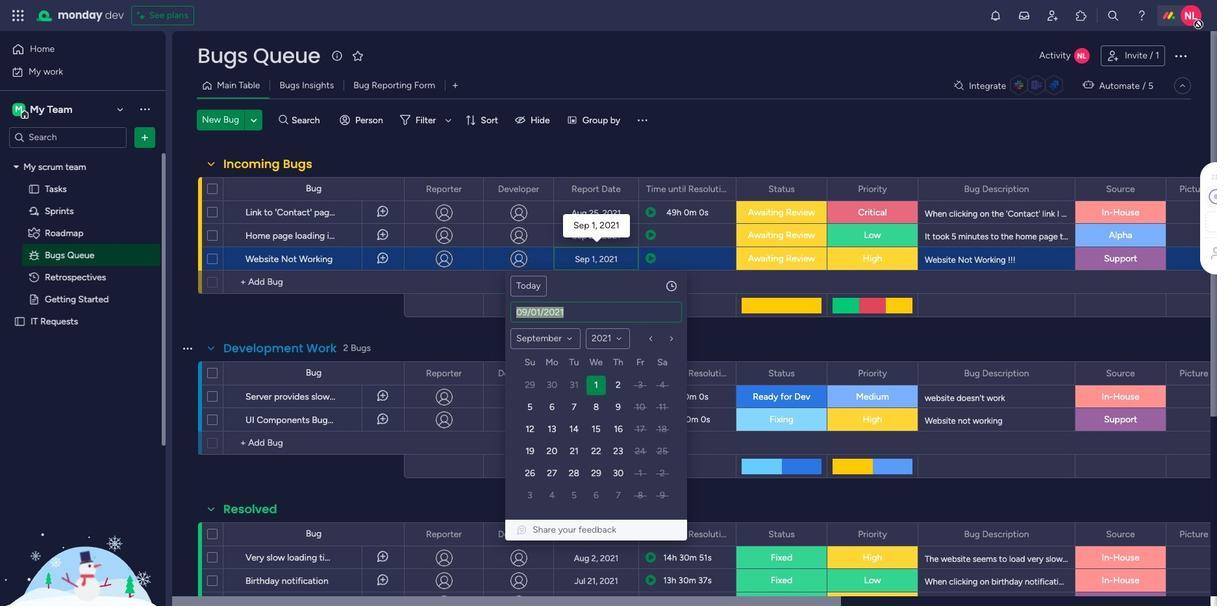Task type: locate. For each thing, give the bounding box(es) containing it.
sunday element
[[519, 355, 541, 375]]

autopilot image
[[1084, 77, 1095, 93]]

add time image
[[665, 280, 678, 293]]

options image
[[1174, 48, 1189, 64], [138, 131, 151, 144], [465, 178, 474, 200], [535, 178, 545, 200], [718, 178, 727, 200], [1057, 178, 1066, 200], [465, 363, 474, 385], [181, 381, 191, 412], [535, 524, 545, 546], [809, 524, 818, 546], [1148, 524, 1157, 546], [181, 566, 191, 597]]

1 horizontal spatial public board image
[[28, 183, 40, 195]]

None field
[[194, 42, 324, 70], [220, 156, 316, 173], [423, 182, 465, 197], [495, 182, 543, 197], [569, 182, 624, 197], [643, 182, 732, 197], [766, 182, 799, 197], [855, 182, 891, 197], [961, 182, 1033, 197], [1104, 182, 1139, 197], [1177, 182, 1218, 197], [220, 341, 340, 357], [423, 367, 465, 381], [495, 367, 543, 381], [569, 367, 624, 381], [643, 367, 732, 381], [766, 367, 799, 381], [855, 367, 891, 381], [961, 367, 1033, 381], [1104, 367, 1139, 381], [1177, 367, 1218, 381], [220, 502, 281, 519], [423, 528, 465, 542], [495, 528, 543, 542], [569, 528, 624, 542], [643, 528, 732, 542], [766, 528, 799, 542], [855, 528, 891, 542], [961, 528, 1033, 542], [1104, 528, 1139, 542], [1177, 528, 1218, 542], [194, 42, 324, 70], [220, 156, 316, 173], [423, 182, 465, 197], [495, 182, 543, 197], [569, 182, 624, 197], [643, 182, 732, 197], [766, 182, 799, 197], [855, 182, 891, 197], [961, 182, 1033, 197], [1104, 182, 1139, 197], [1177, 182, 1218, 197], [220, 341, 340, 357], [423, 367, 465, 381], [495, 367, 543, 381], [569, 367, 624, 381], [643, 367, 732, 381], [766, 367, 799, 381], [855, 367, 891, 381], [961, 367, 1033, 381], [1104, 367, 1139, 381], [1177, 367, 1218, 381], [220, 502, 281, 519], [423, 528, 465, 542], [495, 528, 543, 542], [569, 528, 624, 542], [643, 528, 732, 542], [766, 528, 799, 542], [855, 528, 891, 542], [961, 528, 1033, 542], [1104, 528, 1139, 542], [1177, 528, 1218, 542]]

duration v2 play image
[[646, 593, 656, 607]]

invite members image
[[1047, 9, 1060, 22]]

start conversation image
[[362, 593, 404, 607]]

noah lott image
[[1181, 5, 1202, 26]]

1 vertical spatial + add bug text field
[[230, 436, 398, 452]]

lottie animation image
[[0, 476, 166, 607]]

board activity image
[[1075, 48, 1090, 64]]

1 vertical spatial public board image
[[14, 316, 26, 328]]

row group
[[519, 375, 674, 508]]

add to favorites image
[[352, 49, 365, 62]]

lottie animation element
[[0, 476, 166, 607]]

add view image
[[453, 81, 458, 91]]

Search field
[[289, 111, 328, 129]]

public board image
[[28, 183, 40, 195], [14, 316, 26, 328]]

0 vertical spatial + add bug text field
[[230, 275, 398, 290]]

grid
[[519, 355, 674, 508]]

Date field
[[511, 303, 682, 322]]

options image
[[621, 178, 630, 200], [181, 197, 191, 228], [181, 220, 191, 251], [181, 243, 191, 275], [718, 363, 727, 385], [181, 405, 191, 436], [465, 524, 474, 546], [621, 524, 630, 546], [718, 524, 727, 546], [900, 524, 909, 546], [1057, 524, 1066, 546], [181, 542, 191, 573], [181, 589, 191, 607]]

public board image
[[28, 293, 40, 306]]

1 + add bug text field from the top
[[230, 275, 398, 290]]

menu image
[[636, 114, 649, 127]]

2021 image
[[614, 334, 625, 344]]

workspace options image
[[138, 103, 151, 116]]

next image
[[667, 334, 677, 344]]

wednesday element
[[586, 355, 608, 375]]

list box
[[0, 153, 166, 508]]

0 horizontal spatial public board image
[[14, 316, 26, 328]]

option
[[0, 155, 166, 158]]

apps image
[[1076, 9, 1089, 22]]

thursday element
[[608, 355, 630, 375]]

notifications image
[[990, 9, 1003, 22]]

+ Add Bug text field
[[230, 275, 398, 290], [230, 436, 398, 452]]



Task type: describe. For each thing, give the bounding box(es) containing it.
inbox image
[[1018, 9, 1031, 22]]

monday element
[[541, 355, 563, 375]]

saturday element
[[652, 355, 674, 375]]

workspace image
[[12, 102, 25, 117]]

2 + add bug text field from the top
[[230, 436, 398, 452]]

my work image
[[12, 66, 23, 78]]

caret down image
[[14, 162, 19, 172]]

select product image
[[12, 9, 25, 22]]

previous image
[[646, 334, 656, 344]]

Search in workspace field
[[27, 130, 109, 145]]

angle down image
[[251, 115, 257, 125]]

friday element
[[630, 355, 652, 375]]

help image
[[1136, 9, 1149, 22]]

september image
[[565, 334, 575, 344]]

dapulse integrations image
[[955, 81, 964, 91]]

see plans image
[[137, 8, 149, 23]]

search everything image
[[1107, 9, 1120, 22]]

0 vertical spatial public board image
[[28, 183, 40, 195]]

v2 search image
[[279, 113, 289, 128]]

arrow down image
[[441, 112, 456, 128]]

collapse board header image
[[1178, 81, 1189, 91]]

workspace selection element
[[12, 102, 74, 119]]

home image
[[12, 43, 25, 56]]

tuesday element
[[563, 355, 586, 375]]

show board description image
[[330, 49, 345, 62]]



Task type: vqa. For each thing, say whether or not it's contained in the screenshot.
Inbox image
yes



